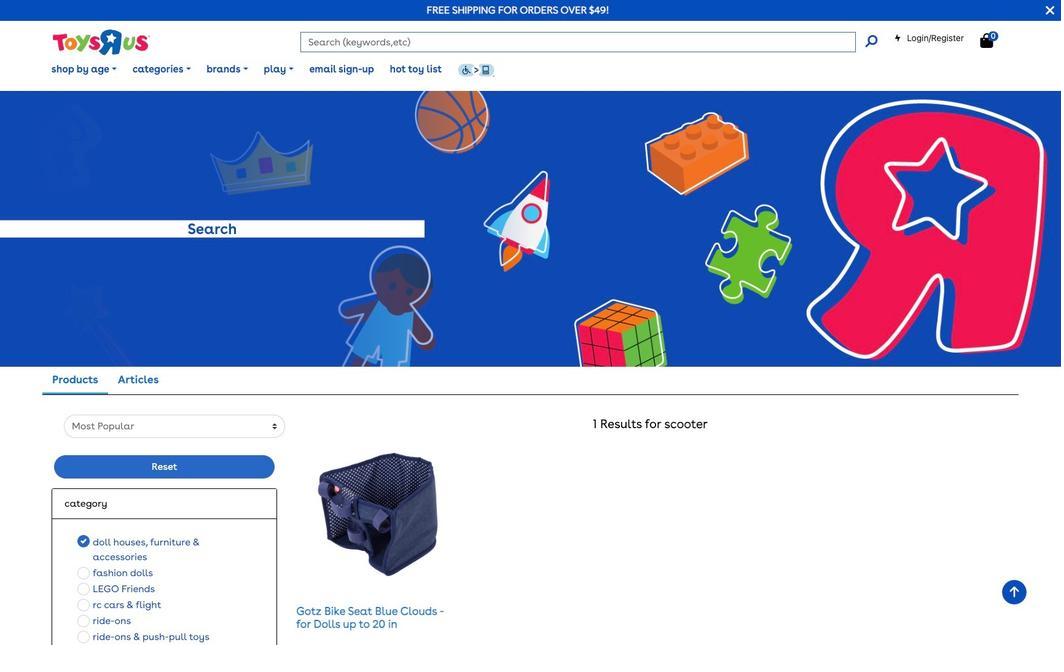 Task type: describe. For each thing, give the bounding box(es) containing it.
this icon serves as a link to download the essential accessibility assistive technology app for individuals with physical disabilities. it is featured as part of our commitment to diversity and inclusion. image
[[458, 63, 495, 77]]



Task type: locate. For each thing, give the bounding box(es) containing it.
toys r us image
[[52, 29, 150, 56]]

None search field
[[301, 32, 878, 52]]

shopping bag image
[[981, 33, 994, 48]]

category element
[[65, 497, 265, 512]]

menu bar
[[44, 48, 1062, 91]]

tab list
[[42, 367, 169, 395]]

gotz bike seat blue clouds - for dolls up to 20 in image
[[317, 453, 440, 577]]

main content
[[0, 91, 1062, 646]]

close button image
[[1047, 4, 1055, 17]]

Enter Keyword or Item No. search field
[[301, 32, 857, 52]]



Task type: vqa. For each thing, say whether or not it's contained in the screenshot.
theo klein: train crossing traffic light cycle - electronic function, motion sensor, light & sound, 31.5 x 18", ages 3+ image
no



